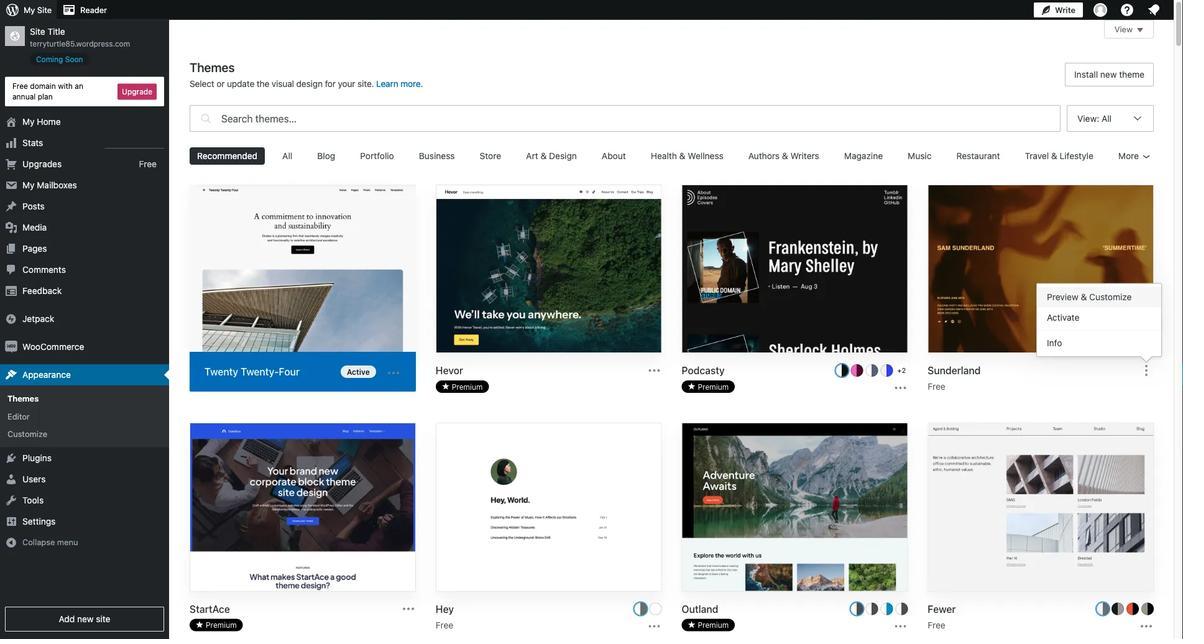 Task type: locate. For each thing, give the bounding box(es) containing it.
more options for theme podcasty image
[[893, 381, 908, 395]]

new right install on the right of the page
[[1100, 69, 1117, 80]]

lifestyle
[[1060, 151, 1093, 161]]

1 img image from the top
[[5, 313, 17, 325]]

& for writers
[[782, 151, 788, 161]]

premium down hevor
[[452, 382, 483, 391]]

tooltip
[[1030, 283, 1162, 363]]

& for customize
[[1081, 292, 1087, 302]]

preview & customize
[[1047, 292, 1132, 302]]

more options for theme outland image
[[893, 619, 908, 634]]

& right the 'travel'
[[1051, 151, 1057, 161]]

terryturtle85.wordpress.com
[[30, 39, 130, 48]]

media link
[[0, 217, 169, 238]]

0 vertical spatial site
[[37, 5, 52, 15]]

all
[[1102, 113, 1112, 123], [282, 151, 292, 161]]

free inside free domain with an annual plan
[[12, 82, 28, 90]]

appearance link
[[0, 364, 169, 385]]

activate
[[1047, 312, 1079, 322]]

install
[[1074, 69, 1098, 80]]

free down hey
[[436, 620, 453, 630]]

img image left 'jetpack'
[[5, 313, 17, 325]]

menu
[[57, 537, 78, 547]]

free down highest hourly views 0 'image'
[[139, 159, 157, 169]]

&
[[541, 151, 547, 161], [679, 151, 685, 161], [782, 151, 788, 161], [1051, 151, 1057, 161], [1081, 292, 1087, 302]]

fewer
[[928, 603, 956, 615]]

1 horizontal spatial new
[[1100, 69, 1117, 80]]

settings
[[22, 516, 56, 526]]

1 vertical spatial new
[[77, 614, 94, 624]]

view: all
[[1077, 113, 1112, 123]]

premium button
[[436, 381, 489, 393], [682, 381, 735, 393], [190, 619, 243, 631], [682, 619, 735, 631]]

my site link
[[0, 0, 57, 20]]

health & wellness button
[[643, 147, 731, 165]]

new left site in the left bottom of the page
[[77, 614, 94, 624]]

0 vertical spatial customize
[[1089, 292, 1132, 302]]

1 vertical spatial all
[[282, 151, 292, 161]]

& left writers
[[782, 151, 788, 161]]

for
[[325, 79, 336, 89]]

0 horizontal spatial new
[[77, 614, 94, 624]]

1 vertical spatial site
[[30, 26, 45, 37]]

& right the preview
[[1081, 292, 1087, 302]]

magazine button
[[837, 147, 890, 165]]

customize
[[1089, 292, 1132, 302], [7, 429, 47, 438]]

travel
[[1025, 151, 1049, 161]]

highest hourly views 0 image
[[105, 141, 164, 149]]

0 vertical spatial img image
[[5, 313, 17, 325]]

collapse
[[22, 537, 55, 547]]

1 horizontal spatial all
[[1102, 113, 1112, 123]]

new for add
[[77, 614, 94, 624]]

& inside the art & design "button"
[[541, 151, 547, 161]]

premium
[[452, 382, 483, 391], [698, 382, 729, 391], [206, 621, 237, 629], [698, 621, 729, 629]]

my for my mailboxes
[[22, 180, 35, 190]]

& inside authors & writers button
[[782, 151, 788, 161]]

& inside preview & customize 'button'
[[1081, 292, 1087, 302]]

portfolio button
[[353, 147, 401, 165]]

stats link
[[0, 132, 169, 154]]

themes for themes
[[7, 394, 39, 403]]

None search field
[[190, 102, 1061, 135]]

1 horizontal spatial customize
[[1089, 292, 1132, 302]]

comments link
[[0, 259, 169, 280]]

& for wellness
[[679, 151, 685, 161]]

site left title
[[30, 26, 45, 37]]

free down sunderland at right bottom
[[928, 381, 945, 392]]

portfolio
[[360, 151, 394, 161]]

sunderland is a simple theme that supports full-site editing. it comes with a set of minimal templates and design settings that can be manipulated through global styles. use it to build something beautiful. image
[[928, 185, 1153, 354]]

1 vertical spatial customize
[[7, 429, 47, 438]]

new
[[1100, 69, 1117, 80], [77, 614, 94, 624]]

woocommerce
[[22, 342, 84, 352]]

0 vertical spatial my
[[24, 5, 35, 15]]

0 horizontal spatial themes
[[7, 394, 39, 403]]

hey is a simple personal blog theme. image
[[436, 423, 661, 592]]

free
[[12, 82, 28, 90], [139, 159, 157, 169], [928, 381, 945, 392], [436, 620, 453, 630], [928, 620, 945, 630]]

premium button down hevor
[[436, 381, 489, 393]]

1 horizontal spatial themes
[[190, 60, 235, 74]]

a wordpress theme for travel-related websites and blogs designed to showcase stunning destinations around the world. image
[[682, 423, 907, 593]]

music
[[908, 151, 932, 161]]

& right art
[[541, 151, 547, 161]]

& right health at right
[[679, 151, 685, 161]]

0 vertical spatial themes
[[190, 60, 235, 74]]

customize inside 'button'
[[1089, 292, 1132, 302]]

my left reader link
[[24, 5, 35, 15]]

collapse menu link
[[0, 532, 169, 552]]

write
[[1055, 5, 1075, 15]]

1 vertical spatial img image
[[5, 341, 17, 353]]

startace is your ultimate business theme design. it is pretty valuable in assisting users in building their corporate websites, being established companies, or budding startups. image
[[190, 423, 415, 592]]

2 vertical spatial my
[[22, 180, 35, 190]]

& inside health & wellness button
[[679, 151, 685, 161]]

customize up activate button
[[1089, 292, 1132, 302]]

0 vertical spatial new
[[1100, 69, 1117, 80]]

help image
[[1120, 2, 1135, 17]]

img image for woocommerce
[[5, 341, 17, 353]]

site
[[37, 5, 52, 15], [30, 26, 45, 37]]

themes inside themes select or update the visual design for your site. learn more .
[[190, 60, 235, 74]]

upgrade
[[122, 87, 152, 96]]

travel & lifestyle
[[1025, 151, 1093, 161]]

jetpack
[[22, 314, 54, 324]]

install new theme link
[[1065, 63, 1154, 86]]

all right 'view:'
[[1102, 113, 1112, 123]]

learn more link
[[376, 79, 421, 89]]

img image inside woocommerce link
[[5, 341, 17, 353]]

recommended
[[197, 151, 257, 161]]

free inside the sunderland free
[[928, 381, 945, 392]]

startace
[[190, 603, 230, 615]]

art
[[526, 151, 538, 161]]

menu containing preview & customize
[[1037, 284, 1161, 356]]

your
[[338, 79, 355, 89]]

img image left woocommerce
[[5, 341, 17, 353]]

site title terryturtle85.wordpress.com
[[30, 26, 130, 48]]

free up annual plan
[[12, 82, 28, 90]]

tools
[[22, 495, 44, 505]]

menu
[[1037, 284, 1161, 356]]

stats
[[22, 138, 43, 148]]

art & design
[[526, 151, 577, 161]]

0 horizontal spatial all
[[282, 151, 292, 161]]

reader link
[[57, 0, 112, 20]]

themes up editor on the bottom left
[[7, 394, 39, 403]]

themes up or
[[190, 60, 235, 74]]

my left home
[[22, 117, 35, 127]]

design
[[296, 79, 323, 89]]

plugins
[[22, 453, 52, 463]]

img image
[[5, 313, 17, 325], [5, 341, 17, 353]]

four
[[279, 366, 300, 378]]

an
[[75, 82, 83, 90]]

my for my site
[[24, 5, 35, 15]]

img image inside jetpack "link"
[[5, 313, 17, 325]]

hevor
[[436, 365, 463, 377]]

view: all button
[[1067, 105, 1154, 231]]

info link
[[1037, 333, 1161, 353]]

2 img image from the top
[[5, 341, 17, 353]]

coming
[[36, 55, 63, 63]]

twenty twenty-four is designed to be flexible, versatile and applicable to any website. its collection of templates and patterns tailor to different needs, such as presenting a business, blogging and writing or showcasing work. a multitude of possibilities open up with just a few adjustments to color and typography. twenty twenty-four comes with style variations and full page designs to help speed up the site building process, is fully compatible with the site editor, and takes advantage of new design tools introduced in wordpress 6.4. image
[[190, 185, 416, 354]]

appearance
[[22, 370, 71, 380]]

my site
[[24, 5, 52, 15]]

0 vertical spatial all
[[1102, 113, 1112, 123]]

1 vertical spatial my
[[22, 117, 35, 127]]

business
[[419, 151, 455, 161]]

all left "blog"
[[282, 151, 292, 161]]

all inside all button
[[282, 151, 292, 161]]

customize down editor on the bottom left
[[7, 429, 47, 438]]

collapse menu
[[22, 537, 78, 547]]

editor link
[[0, 407, 169, 425]]

site up title
[[37, 5, 52, 15]]

my up posts
[[22, 180, 35, 190]]

or
[[217, 79, 225, 89]]

& inside travel & lifestyle button
[[1051, 151, 1057, 161]]

1 vertical spatial themes
[[7, 394, 39, 403]]

pages link
[[0, 238, 169, 259]]

twenty-
[[241, 366, 279, 378]]

restaurant button
[[949, 147, 1007, 165]]

.
[[421, 79, 423, 89]]



Task type: vqa. For each thing, say whether or not it's contained in the screenshot.
'Make My Wordpress.Com Experience More Powerful And Grant Me Early Access To Developer Features.'
no



Task type: describe. For each thing, give the bounding box(es) containing it.
about button
[[594, 147, 633, 165]]

more options for theme fewer image
[[1139, 619, 1154, 634]]

my for my home
[[22, 117, 35, 127]]

authors & writers button
[[741, 147, 827, 165]]

info
[[1047, 338, 1062, 348]]

twenty twenty-four
[[205, 366, 300, 378]]

tooltip containing preview & customize
[[1030, 283, 1162, 363]]

posts link
[[0, 196, 169, 217]]

feedback link
[[0, 280, 169, 302]]

premium down outland
[[698, 621, 729, 629]]

themes link
[[0, 390, 169, 407]]

view button
[[1104, 20, 1154, 39]]

manage your notifications image
[[1146, 2, 1161, 17]]

more options for theme hevor image
[[647, 363, 662, 378]]

themes for themes select or update the visual design for your site. learn more .
[[190, 60, 235, 74]]

outland
[[682, 603, 718, 615]]

active
[[347, 368, 370, 376]]

premium button down outland
[[682, 619, 735, 631]]

+2
[[897, 366, 906, 374]]

Search search field
[[221, 106, 1060, 131]]

update
[[227, 79, 254, 89]]

title
[[48, 26, 65, 37]]

my home
[[22, 117, 61, 127]]

hevor is the block remake of classic theme hever. it is a fully responsive theme, ideal for creating a strong, beautiful, online presence for your business. image
[[436, 185, 661, 354]]

more options for theme twenty twenty-four image
[[386, 366, 401, 381]]

users
[[22, 474, 46, 484]]

time image
[[1177, 48, 1183, 59]]

design
[[549, 151, 577, 161]]

visual
[[272, 79, 294, 89]]

tools link
[[0, 490, 169, 511]]

premium button down the startace
[[190, 619, 243, 631]]

premium button down podcasty
[[682, 381, 735, 393]]

sunderland free
[[928, 365, 981, 392]]

domain
[[30, 82, 56, 90]]

hey
[[436, 603, 454, 615]]

new for install
[[1100, 69, 1117, 80]]

reader
[[80, 5, 107, 15]]

site
[[96, 614, 110, 624]]

img image for jetpack
[[5, 313, 17, 325]]

& for design
[[541, 151, 547, 161]]

upgrades
[[22, 159, 62, 169]]

sometimes your podcast episode cover arts deserve more attention than regular thumbnails offer. if you think so, then podcasty is the theme design for your podcast site. image
[[682, 185, 907, 354]]

coming soon
[[36, 55, 83, 63]]

upgrade button
[[118, 83, 157, 100]]

health
[[651, 151, 677, 161]]

more options for theme hey image
[[647, 619, 662, 634]]

mailboxes
[[37, 180, 77, 190]]

soon
[[65, 55, 83, 63]]

about
[[602, 151, 626, 161]]

posts
[[22, 201, 45, 211]]

customize link
[[0, 425, 169, 442]]

open search image
[[198, 102, 214, 135]]

premium down podcasty
[[698, 382, 729, 391]]

jetpack link
[[0, 308, 169, 330]]

add new site
[[59, 614, 110, 624]]

with
[[58, 82, 73, 90]]

install new theme
[[1074, 69, 1144, 80]]

authors
[[748, 151, 780, 161]]

woocommerce link
[[0, 336, 169, 358]]

more options for theme sunderland image
[[1139, 363, 1154, 378]]

my home link
[[0, 111, 169, 132]]

settings link
[[0, 511, 169, 532]]

business button
[[411, 147, 462, 165]]

themes select or update the visual design for your site. learn more .
[[190, 60, 423, 89]]

all button
[[275, 147, 300, 165]]

more
[[1118, 151, 1139, 161]]

the
[[257, 79, 269, 89]]

twenty
[[205, 366, 238, 378]]

sunderland
[[928, 365, 981, 377]]

travel & lifestyle button
[[1017, 147, 1101, 165]]

add
[[59, 614, 75, 624]]

wellness
[[688, 151, 723, 161]]

media
[[22, 222, 47, 233]]

my profile image
[[1093, 3, 1107, 17]]

recommended button
[[190, 147, 265, 165]]

theme
[[1119, 69, 1144, 80]]

& for lifestyle
[[1051, 151, 1057, 161]]

premium down the startace
[[206, 621, 237, 629]]

music button
[[900, 147, 939, 165]]

select
[[190, 79, 214, 89]]

write link
[[1034, 0, 1083, 20]]

podcasty
[[682, 365, 725, 377]]

restaurant
[[956, 151, 1000, 161]]

art & design button
[[519, 147, 584, 165]]

users link
[[0, 469, 169, 490]]

fewer is perfect for showcasing portfolios and blogs. with a clean and opinionated design, it offers excellent typography and style variations that make it easy to present your work or business. the theme is highly versatile, making it ideal for bloggers and businesses alike, and it offers a range of customizable options that allow you to tailor your site to your specific needs. image
[[928, 423, 1153, 592]]

learn more
[[376, 79, 421, 89]]

more options for theme startace image
[[401, 601, 416, 616]]

comments
[[22, 265, 66, 275]]

preview
[[1047, 292, 1078, 302]]

pages
[[22, 243, 47, 254]]

site inside the site title terryturtle85.wordpress.com
[[30, 26, 45, 37]]

+2 button
[[895, 364, 908, 377]]

activate button
[[1037, 307, 1161, 327]]

add new site link
[[5, 607, 164, 632]]

magazine
[[844, 151, 883, 161]]

view
[[1115, 25, 1133, 34]]

free down fewer
[[928, 620, 945, 630]]

all inside view: all popup button
[[1102, 113, 1112, 123]]

closed image
[[1137, 28, 1143, 32]]

free domain with an annual plan
[[12, 82, 83, 101]]

0 horizontal spatial customize
[[7, 429, 47, 438]]



